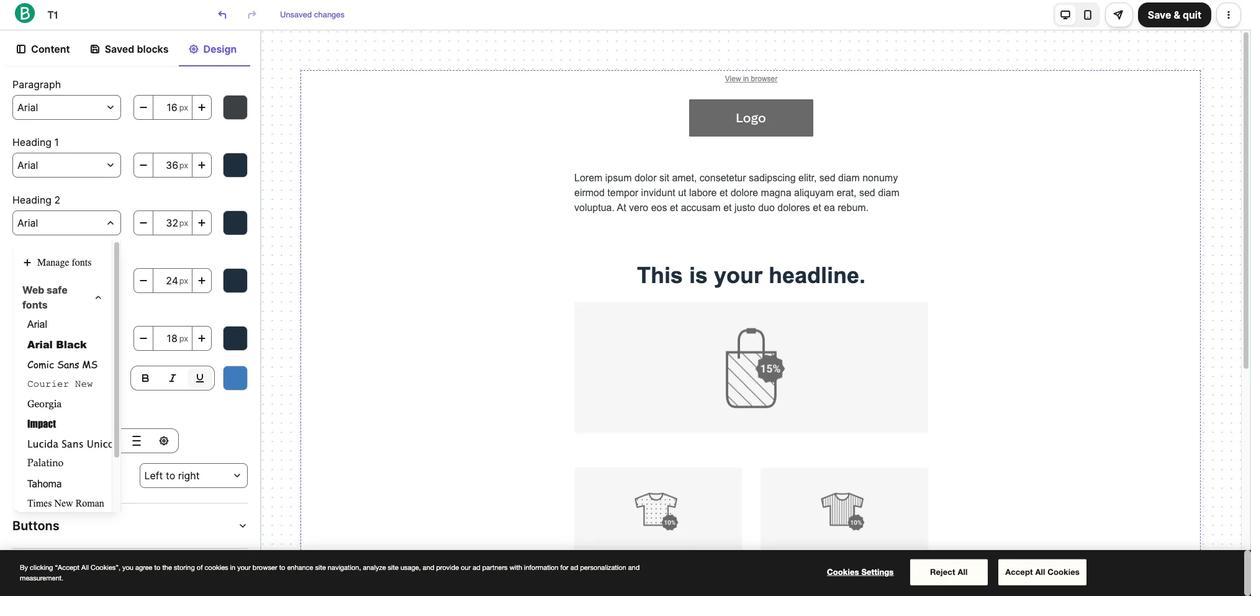 Task type: vqa. For each thing, say whether or not it's contained in the screenshot.
Library
no



Task type: describe. For each thing, give the bounding box(es) containing it.
writing
[[12, 469, 45, 482]]

navigation,
[[328, 564, 361, 572]]

analyze
[[363, 564, 386, 572]]

buttons
[[12, 519, 59, 533]]

1 px from the top
[[179, 102, 188, 112]]

button image
[[247, 9, 257, 19]]

desktop image
[[1061, 9, 1071, 19]]

impact
[[27, 418, 56, 430]]

3 button image from the left
[[1228, 9, 1238, 19]]

design
[[203, 43, 237, 55]]

heading 3
[[12, 251, 61, 264]]

buttons tab list
[[3, 0, 257, 594]]

partners
[[483, 564, 508, 572]]

0 number field for 3
[[153, 268, 192, 293]]

no color image inside the 'buttons' dropdown button
[[238, 520, 248, 531]]

lucida
[[27, 438, 59, 450]]

blocks
[[137, 43, 169, 55]]

heading 4
[[12, 309, 61, 322]]

courier
[[27, 379, 69, 390]]

px for 1
[[179, 160, 188, 170]]

line
[[12, 412, 32, 424]]

line height
[[12, 412, 64, 424]]

cookies settings button
[[822, 560, 900, 585]]

3
[[54, 251, 61, 264]]

enhance
[[287, 564, 313, 572]]

with
[[510, 564, 523, 572]]

roman
[[76, 498, 104, 509]]

unsaved changes link
[[280, 10, 345, 20]]

2 ad from the left
[[571, 564, 579, 572]]

agree
[[135, 564, 153, 572]]

right
[[178, 469, 200, 482]]

1 button image from the left
[[217, 9, 227, 19]]

measurement.
[[20, 574, 63, 582]]

georgia
[[27, 398, 62, 410]]

sans inside arial black comic sans ms
[[57, 357, 79, 371]]

web safe fonts
[[22, 284, 68, 311]]

provide
[[436, 564, 459, 572]]

arial black comic sans ms
[[27, 337, 98, 371]]

heading 1
[[12, 136, 59, 148]]

accept all cookies
[[1006, 567, 1080, 577]]

design link
[[179, 37, 250, 66]]

save
[[1149, 9, 1172, 21]]

buttons button
[[12, 509, 248, 543]]

arial inside arial black comic sans ms
[[27, 337, 53, 351]]

links
[[12, 372, 37, 384]]

in
[[230, 564, 236, 572]]

heading for heading 2
[[12, 194, 52, 206]]

1 and from the left
[[423, 564, 435, 572]]

height
[[35, 412, 64, 424]]

heading for heading 3
[[12, 251, 52, 264]]

arial down heading 4
[[17, 332, 38, 345]]

2 site from the left
[[388, 564, 399, 572]]

cookies
[[205, 564, 228, 572]]

of
[[197, 564, 203, 572]]

arial down heading 2
[[17, 217, 38, 229]]

direction
[[48, 469, 89, 482]]

personalization
[[581, 564, 627, 572]]

1 ad from the left
[[473, 564, 481, 572]]

courier new
[[27, 379, 93, 390]]

heading for heading 4
[[12, 309, 52, 322]]

no color image inside design link
[[189, 43, 199, 54]]

appearance
[[40, 372, 95, 384]]

usage,
[[401, 564, 421, 572]]

cookies",
[[91, 564, 121, 572]]

by
[[20, 564, 28, 572]]

tablet image
[[1083, 9, 1093, 19]]

0 number field for 2
[[153, 210, 192, 235]]

clicking
[[30, 564, 53, 572]]

lucida sans unicode
[[27, 438, 126, 450]]

4
[[54, 309, 61, 322]]

accept
[[1006, 567, 1034, 577]]

paragraph
[[12, 78, 61, 90]]

&
[[1175, 9, 1181, 21]]

saved blocks
[[105, 43, 169, 55]]

new for times
[[54, 498, 73, 509]]

reject
[[931, 567, 956, 577]]

your
[[237, 564, 251, 572]]

you
[[122, 564, 134, 572]]

browser
[[253, 564, 277, 572]]

palatino
[[27, 458, 64, 469]]

cookies settings
[[828, 567, 894, 577]]

0 vertical spatial fonts
[[72, 257, 92, 268]]

arial down paragraph
[[17, 101, 38, 113]]

0 number field for 1
[[153, 153, 192, 177]]



Task type: locate. For each thing, give the bounding box(es) containing it.
cookies left 'settings'
[[828, 567, 860, 577]]

arial up comic
[[27, 337, 53, 351]]

to right left
[[166, 469, 175, 482]]

0 horizontal spatial all
[[81, 564, 89, 572]]

tab inside 'buttons' tab list
[[12, 554, 248, 589]]

t1
[[48, 9, 59, 21]]

fonts inside web safe fonts
[[22, 299, 48, 311]]

all inside by clicking "accept all cookies", you agree to the storing of cookies in your browser to enhance site navigation, analyze site usage, and provide our ad partners with information for ad personalization and measurement.
[[81, 564, 89, 572]]

0 horizontal spatial cookies
[[828, 567, 860, 577]]

0 horizontal spatial to
[[154, 564, 161, 572]]

px for 2
[[179, 218, 188, 228]]

to left the at bottom
[[154, 564, 161, 572]]

1 horizontal spatial ad
[[571, 564, 579, 572]]

1 horizontal spatial all
[[958, 567, 968, 577]]

no color image
[[90, 43, 100, 54], [197, 159, 207, 170], [138, 217, 148, 228], [138, 332, 148, 343], [140, 372, 150, 382], [195, 372, 205, 382], [77, 435, 87, 445], [104, 435, 114, 445], [159, 435, 169, 445]]

1 vertical spatial new
[[54, 498, 73, 509]]

2 horizontal spatial to
[[279, 564, 285, 572]]

1 horizontal spatial site
[[388, 564, 399, 572]]

5 0 number field from the top
[[153, 326, 192, 351]]

button image left button image
[[217, 9, 227, 19]]

1 vertical spatial fonts
[[22, 299, 48, 311]]

ad right for
[[571, 564, 579, 572]]

content
[[31, 43, 70, 55]]

all right "accept
[[81, 564, 89, 572]]

1 0 number field from the top
[[153, 95, 192, 120]]

left
[[144, 469, 163, 482]]

heading 2
[[12, 194, 60, 206]]

"accept
[[55, 564, 80, 572]]

by clicking "accept all cookies", you agree to the storing of cookies in your browser to enhance site navigation, analyze site usage, and provide our ad partners with information for ad personalization and measurement.
[[20, 564, 640, 582]]

new for courier
[[75, 379, 93, 390]]

saved
[[105, 43, 134, 55]]

2 0 number field from the top
[[153, 153, 192, 177]]

times
[[27, 498, 52, 509]]

site right enhance
[[315, 564, 326, 572]]

unsaved
[[280, 10, 312, 19]]

cookies
[[828, 567, 860, 577], [1048, 567, 1080, 577]]

arial left "4" in the left bottom of the page
[[27, 319, 47, 330]]

logo image
[[15, 3, 35, 23]]

arial
[[17, 101, 38, 113], [17, 159, 38, 171], [17, 217, 38, 229], [17, 274, 38, 287], [27, 319, 47, 330], [17, 332, 38, 345], [27, 337, 53, 351]]

manage fonts
[[37, 257, 92, 268]]

heading for heading 1
[[12, 136, 52, 148]]

our
[[461, 564, 471, 572]]

2 heading from the top
[[12, 194, 52, 206]]

all right reject
[[958, 567, 968, 577]]

1 horizontal spatial and
[[629, 564, 640, 572]]

new down ms
[[75, 379, 93, 390]]

content link
[[6, 37, 80, 65]]

accept all cookies button
[[999, 560, 1087, 585]]

0 horizontal spatial and
[[423, 564, 435, 572]]

reject all
[[931, 567, 968, 577]]

comic
[[27, 357, 54, 371]]

fonts
[[72, 257, 92, 268], [22, 299, 48, 311]]

2 horizontal spatial all
[[1036, 567, 1046, 577]]

1 horizontal spatial new
[[75, 379, 93, 390]]

tahoma
[[27, 478, 62, 489]]

2 cookies from the left
[[1048, 567, 1080, 577]]

no color image inside saved blocks link
[[90, 43, 100, 54]]

1 horizontal spatial to
[[166, 469, 175, 482]]

ms
[[82, 357, 98, 371]]

no color image inside content link
[[16, 43, 26, 54]]

heading left 1
[[12, 136, 52, 148]]

0 horizontal spatial new
[[54, 498, 73, 509]]

changes
[[314, 10, 345, 19]]

arial down heading 1
[[17, 159, 38, 171]]

0 vertical spatial sans
[[57, 357, 79, 371]]

4 px from the top
[[179, 276, 188, 286]]

left to right
[[144, 469, 200, 482]]

0 vertical spatial new
[[75, 379, 93, 390]]

5 px from the top
[[179, 333, 188, 343]]

2 button image from the left
[[1116, 9, 1126, 19]]

site left usage,
[[388, 564, 399, 572]]

4 0 number field from the top
[[153, 268, 192, 293]]

for
[[561, 564, 569, 572]]

information
[[524, 564, 559, 572]]

arial down heading 3
[[17, 274, 38, 287]]

px for 3
[[179, 276, 188, 286]]

fonts right the 3
[[72, 257, 92, 268]]

all
[[81, 564, 89, 572], [958, 567, 968, 577], [1036, 567, 1046, 577]]

4 heading from the top
[[12, 309, 52, 322]]

new
[[75, 379, 93, 390], [54, 498, 73, 509]]

safe
[[47, 284, 68, 296]]

button image right quit
[[1228, 9, 1238, 19]]

times new roman
[[27, 498, 104, 509]]

2
[[54, 194, 60, 206]]

3 heading from the top
[[12, 251, 52, 264]]

ad
[[473, 564, 481, 572], [571, 564, 579, 572]]

all for reject all
[[958, 567, 968, 577]]

3 px from the top
[[179, 218, 188, 228]]

the
[[162, 564, 172, 572]]

settings
[[862, 567, 894, 577]]

1 horizontal spatial cookies
[[1048, 567, 1080, 577]]

1 site from the left
[[315, 564, 326, 572]]

all for accept all cookies
[[1036, 567, 1046, 577]]

2 horizontal spatial button image
[[1228, 9, 1238, 19]]

0 horizontal spatial ad
[[473, 564, 481, 572]]

manage
[[37, 257, 69, 268]]

no color image
[[16, 43, 26, 54], [189, 43, 199, 54], [138, 101, 148, 112], [197, 101, 207, 112], [138, 159, 148, 170], [197, 217, 207, 228], [22, 256, 32, 268], [138, 274, 148, 286], [197, 274, 207, 286], [197, 332, 207, 343], [167, 372, 177, 382], [22, 435, 32, 445], [50, 435, 60, 445], [132, 435, 142, 445], [238, 520, 248, 531]]

0 horizontal spatial button image
[[217, 9, 227, 19]]

button image right tablet image
[[1116, 9, 1126, 19]]

to
[[166, 469, 175, 482], [154, 564, 161, 572], [279, 564, 285, 572]]

site
[[315, 564, 326, 572], [388, 564, 399, 572]]

px
[[179, 102, 188, 112], [179, 160, 188, 170], [179, 218, 188, 228], [179, 276, 188, 286], [179, 333, 188, 343]]

1 cookies from the left
[[828, 567, 860, 577]]

and right usage,
[[423, 564, 435, 572]]

1 horizontal spatial button image
[[1116, 9, 1126, 19]]

saved blocks link
[[80, 37, 179, 65]]

unicode
[[87, 438, 126, 450]]

reject all button
[[911, 560, 988, 585]]

1 horizontal spatial fonts
[[72, 257, 92, 268]]

tab
[[12, 554, 248, 589]]

2 and from the left
[[629, 564, 640, 572]]

quit
[[1184, 9, 1202, 21]]

save & quit button
[[1139, 2, 1212, 27]]

2 px from the top
[[179, 160, 188, 170]]

0 horizontal spatial site
[[315, 564, 326, 572]]

to right browser
[[279, 564, 285, 572]]

save & quit
[[1149, 9, 1202, 21]]

px for 4
[[179, 333, 188, 343]]

0 horizontal spatial fonts
[[22, 299, 48, 311]]

and right personalization
[[629, 564, 640, 572]]

heading down "web"
[[12, 309, 52, 322]]

1 vertical spatial sans
[[62, 438, 84, 450]]

new right times
[[54, 498, 73, 509]]

3 0 number field from the top
[[153, 210, 192, 235]]

heading left the 3
[[12, 251, 52, 264]]

links appearance
[[12, 372, 95, 384]]

web
[[22, 284, 44, 296]]

button image
[[217, 9, 227, 19], [1116, 9, 1126, 19], [1228, 9, 1238, 19]]

writing direction
[[12, 469, 89, 482]]

heading left 2 on the top
[[12, 194, 52, 206]]

to inside tab list
[[166, 469, 175, 482]]

1 heading from the top
[[12, 136, 52, 148]]

cookies right the 'accept'
[[1048, 567, 1080, 577]]

sans up appearance
[[57, 357, 79, 371]]

sans right 'lucida'
[[62, 438, 84, 450]]

and
[[423, 564, 435, 572], [629, 564, 640, 572]]

storing
[[174, 564, 195, 572]]

ad right our
[[473, 564, 481, 572]]

0 number field for 4
[[153, 326, 192, 351]]

all right the 'accept'
[[1036, 567, 1046, 577]]

1
[[54, 136, 59, 148]]

black
[[56, 337, 87, 351]]

0 number field
[[153, 95, 192, 120], [153, 153, 192, 177], [153, 210, 192, 235], [153, 268, 192, 293], [153, 326, 192, 351]]

fonts down "web"
[[22, 299, 48, 311]]

unsaved changes
[[280, 10, 345, 19]]



